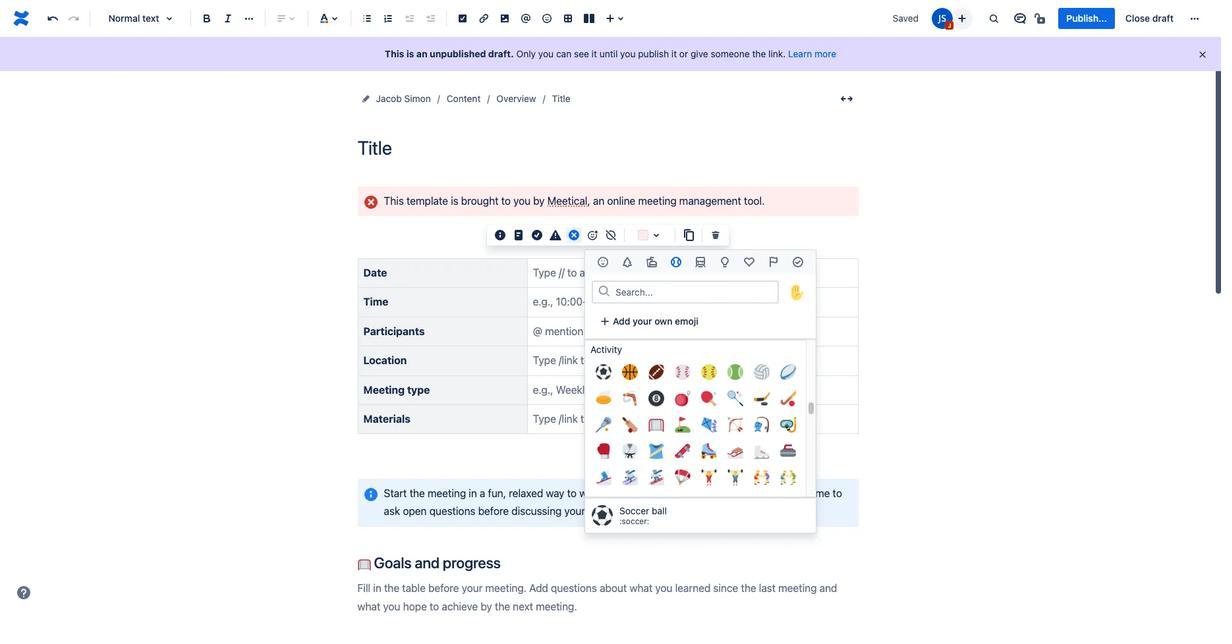 Task type: describe. For each thing, give the bounding box(es) containing it.
discussing
[[512, 506, 562, 517]]

online
[[607, 195, 635, 207]]

emoji picker dialog
[[585, 250, 817, 534]]

0 vertical spatial :goal: image
[[648, 417, 664, 433]]

0 horizontal spatial to
[[501, 195, 511, 207]]

:fishing_pole_and_fish: image
[[754, 417, 770, 433]]

soccer ball :soccer:
[[619, 505, 667, 527]]

start
[[384, 488, 407, 499]]

title
[[552, 93, 571, 104]]

meetical,
[[547, 195, 590, 207]]

:tennis: image
[[728, 364, 743, 380]]

0 horizontal spatial :goal: image
[[358, 558, 371, 571]]

template
[[407, 195, 448, 207]]

you inside the main content area, start typing to enter text. text field
[[513, 195, 531, 207]]

:sled: image
[[728, 444, 743, 459]]

remove emoji image
[[603, 227, 619, 243]]

close draft
[[1126, 13, 1174, 24]]

progress inside the start the meeting in a fun, relaxed way to warm up the conversation. then give each other time to ask open questions before discussing your progress toward goals.
[[588, 506, 630, 517]]

jacob simon
[[376, 93, 431, 104]]

soccer
[[619, 505, 649, 517]]

type
[[407, 384, 430, 396]]

close
[[1126, 13, 1150, 24]]

jacob
[[376, 93, 402, 104]]

content
[[447, 93, 481, 104]]

by
[[533, 195, 545, 207]]

someone
[[711, 48, 750, 59]]

your inside the start the meeting in a fun, relaxed way to warm up the conversation. then give each other time to ask open questions before discussing your progress toward goals.
[[564, 506, 585, 517]]

:parachute: image
[[675, 470, 691, 486]]

meeting type
[[363, 384, 430, 396]]

:8ball: image
[[648, 391, 664, 407]]

:lacrosse: image
[[596, 417, 612, 433]]

:field_hockey: image
[[780, 391, 796, 407]]

ball
[[652, 505, 667, 517]]

Main content area, start typing to enter text. text field
[[350, 187, 866, 619]]

:football: image
[[648, 364, 664, 380]]

panel error image
[[363, 194, 379, 210]]

:volleyball: image
[[754, 364, 770, 380]]

make page full-width image
[[839, 91, 854, 107]]

publish... button
[[1059, 8, 1115, 29]]

1 horizontal spatial the
[[623, 488, 638, 499]]

:running_shirt_with_sash: image
[[648, 444, 664, 459]]

participants
[[363, 325, 425, 337]]

:kite: image
[[701, 417, 717, 433]]

own
[[655, 316, 673, 327]]

move this page image
[[360, 94, 371, 104]]

tool.
[[744, 195, 765, 207]]

management
[[679, 195, 741, 207]]

and
[[415, 554, 440, 572]]

see
[[574, 48, 589, 59]]

meeting
[[363, 384, 405, 396]]

a
[[480, 488, 485, 499]]

0 horizontal spatial give
[[691, 48, 708, 59]]

dismiss image
[[1197, 49, 1208, 60]]

action item image
[[455, 11, 471, 26]]

toward
[[632, 506, 665, 517]]

conversation.
[[641, 488, 704, 499]]

simon
[[404, 93, 431, 104]]

:curling_stone: image
[[780, 444, 796, 459]]

travel & places image
[[693, 254, 708, 270]]

or
[[679, 48, 688, 59]]

relaxed
[[509, 488, 543, 499]]

emoji image
[[539, 11, 555, 26]]

add your own emoji
[[613, 316, 698, 327]]

text
[[142, 13, 159, 24]]

more image
[[1187, 11, 1203, 26]]

1 horizontal spatial meeting
[[638, 195, 677, 207]]

activity image
[[668, 254, 684, 270]]

meeting inside the start the meeting in a fun, relaxed way to warm up the conversation. then give each other time to ask open questions before discussing your progress toward goals.
[[428, 488, 466, 499]]

1 cell from the left
[[590, 492, 617, 517]]

publish
[[638, 48, 669, 59]]

confluence image
[[11, 8, 32, 29]]

warning image
[[548, 227, 563, 243]]

mention image
[[518, 11, 534, 26]]

jacob simon image
[[932, 8, 953, 29]]

saved
[[893, 13, 919, 24]]

table image
[[560, 11, 576, 26]]

warm
[[579, 488, 605, 499]]

numbered list ⌘⇧7 image
[[380, 11, 396, 26]]

7 cell from the left
[[749, 492, 775, 517]]

activity
[[590, 344, 622, 355]]

materials
[[363, 413, 410, 425]]

comment icon image
[[1013, 11, 1028, 26]]

more formatting image
[[241, 11, 257, 26]]

:flying_disc: image
[[596, 391, 612, 407]]

each
[[756, 488, 779, 499]]

find and replace image
[[986, 11, 1002, 26]]

flags image
[[766, 254, 782, 270]]

unpublished
[[430, 48, 486, 59]]

2 horizontal spatial to
[[833, 488, 842, 499]]

:cricket_game: image
[[622, 417, 638, 433]]

undo ⌘z image
[[45, 11, 61, 26]]

this is an unpublished draft. only you can see it until you publish it or give someone the link. learn more
[[385, 48, 836, 59]]

brought
[[461, 195, 499, 207]]

draft.
[[488, 48, 514, 59]]

Give this page a title text field
[[358, 137, 858, 159]]

in
[[469, 488, 477, 499]]

activity grid
[[585, 340, 816, 518]]



Task type: locate. For each thing, give the bounding box(es) containing it.
confluence image
[[11, 8, 32, 29]]

meeting
[[638, 195, 677, 207], [428, 488, 466, 499]]

0 horizontal spatial meeting
[[428, 488, 466, 499]]

:diving_mask: image
[[780, 417, 796, 433]]

0 vertical spatial an
[[416, 48, 427, 59]]

remove image
[[708, 227, 724, 243]]

overview
[[497, 93, 536, 104]]

2 horizontal spatial you
[[620, 48, 636, 59]]

1 vertical spatial give
[[734, 488, 753, 499]]

:hockey: image
[[754, 391, 770, 407]]

:woman_lifting_weights: image
[[701, 470, 717, 486]]

can
[[556, 48, 572, 59]]

:snowboarder: image
[[648, 470, 664, 486]]

error image
[[566, 227, 582, 243]]

this inside the main content area, start typing to enter text. text field
[[384, 195, 404, 207]]

progress right and
[[443, 554, 501, 572]]

:yo_yo: image
[[675, 391, 691, 407]]

more
[[815, 48, 836, 59]]

you left 'by'
[[513, 195, 531, 207]]

ask
[[384, 506, 400, 517]]

draft
[[1153, 13, 1174, 24]]

this template is brought to you by meetical, an online meeting management tool.
[[384, 195, 765, 207]]

help image
[[16, 585, 32, 601]]

the up open
[[410, 488, 425, 499]]

progress down up
[[588, 506, 630, 517]]

0 vertical spatial this
[[385, 48, 404, 59]]

:skier: image
[[622, 470, 638, 486]]

0 vertical spatial your
[[633, 316, 652, 327]]

link image
[[476, 11, 492, 26]]

redo ⌘⇧z image
[[66, 11, 82, 26]]

you left can
[[538, 48, 554, 59]]

:goal: image left :golf: "image"
[[648, 417, 664, 433]]

nature image
[[619, 254, 635, 270]]

normal text button
[[96, 4, 185, 33]]

people image
[[595, 254, 611, 270]]

give
[[691, 48, 708, 59], [734, 488, 753, 499]]

0 horizontal spatial is
[[406, 48, 414, 59]]

:women_wrestling: image
[[754, 470, 770, 486]]

to
[[501, 195, 511, 207], [567, 488, 577, 499], [833, 488, 842, 499]]

:raised_hand: image
[[786, 280, 809, 304], [790, 284, 805, 300]]

note image
[[511, 227, 527, 243]]

date
[[363, 267, 387, 279]]

give right the or
[[691, 48, 708, 59]]

content link
[[447, 91, 481, 107]]

start the meeting in a fun, relaxed way to warm up the conversation. then give each other time to ask open questions before discussing your progress toward goals.
[[384, 488, 845, 517]]

:boomerang: image
[[622, 391, 638, 407]]

:badminton: image
[[728, 391, 743, 407]]

is down outdent ⇧tab image
[[406, 48, 414, 59]]

8 cell from the left
[[775, 492, 801, 517]]

editor add emoji image
[[585, 227, 600, 243]]

the
[[752, 48, 766, 59], [410, 488, 425, 499], [623, 488, 638, 499]]

1 it from the left
[[592, 48, 597, 59]]

:golf: image
[[675, 417, 691, 433]]

no restrictions image
[[1034, 11, 1049, 26]]

goals
[[374, 554, 412, 572]]

bullet list ⌘⇧8 image
[[359, 11, 375, 26]]

1 horizontal spatial give
[[734, 488, 753, 499]]

0 horizontal spatial your
[[564, 506, 585, 517]]

bold ⌘b image
[[199, 11, 215, 26]]

invite to edit image
[[955, 10, 970, 26]]

:men_wrestling: image
[[780, 470, 796, 486]]

the down :skier: image
[[623, 488, 638, 499]]

add your own emoji button
[[592, 311, 706, 332]]

then
[[707, 488, 731, 499]]

way
[[546, 488, 564, 499]]

:roller_skate: image
[[701, 444, 717, 459]]

0 vertical spatial is
[[406, 48, 414, 59]]

1 vertical spatial meeting
[[428, 488, 466, 499]]

indent tab image
[[422, 11, 438, 26]]

5 cell from the left
[[696, 492, 722, 517]]

1 vertical spatial an
[[593, 195, 604, 207]]

emojis actions and list panel tab panel
[[585, 274, 816, 518]]

:skateboard: image
[[675, 444, 691, 459]]

is inside the main content area, start typing to enter text. text field
[[451, 195, 458, 207]]

food & drink image
[[644, 254, 660, 270]]

2 it from the left
[[671, 48, 677, 59]]

3 cell from the left
[[643, 492, 670, 517]]

:softball: image
[[701, 364, 717, 380]]

0 horizontal spatial you
[[513, 195, 531, 207]]

overview link
[[497, 91, 536, 107]]

0 horizontal spatial an
[[416, 48, 427, 59]]

normal text
[[108, 13, 159, 24]]

symbols image
[[742, 254, 757, 270]]

:goal: image
[[648, 417, 664, 433], [358, 558, 371, 571]]

italic ⌘i image
[[220, 11, 236, 26]]

0 horizontal spatial the
[[410, 488, 425, 499]]

1 horizontal spatial your
[[633, 316, 652, 327]]

an left online
[[593, 195, 604, 207]]

1 vertical spatial this
[[384, 195, 404, 207]]

give down :man_lifting_weights: icon
[[734, 488, 753, 499]]

1 vertical spatial is
[[451, 195, 458, 207]]

:boxing_glove: image
[[596, 444, 612, 459]]

this for this is an unpublished draft. only you can see it until you publish it or give someone the link. learn more
[[385, 48, 404, 59]]

up
[[608, 488, 620, 499]]

goals.
[[668, 506, 696, 517]]

normal
[[108, 13, 140, 24]]

location
[[363, 355, 407, 366]]

add
[[613, 316, 630, 327]]

:goal: image left goals
[[358, 558, 371, 571]]

:baseball: image
[[675, 364, 691, 380]]

add image, video, or file image
[[497, 11, 513, 26]]

open
[[403, 506, 427, 517]]

your down 'warm'
[[564, 506, 585, 517]]

it
[[592, 48, 597, 59], [671, 48, 677, 59]]

jacob simon link
[[376, 91, 431, 107]]

1 horizontal spatial it
[[671, 48, 677, 59]]

emoji
[[675, 316, 698, 327]]

this for this template is brought to you by meetical, an online meeting management tool.
[[384, 195, 404, 207]]

1 vertical spatial :goal: image
[[358, 558, 371, 571]]

link.
[[768, 48, 786, 59]]

close draft button
[[1118, 8, 1182, 29]]

questions
[[429, 506, 475, 517]]

an
[[416, 48, 427, 59], [593, 195, 604, 207]]

publish...
[[1067, 13, 1107, 24]]

0 vertical spatial give
[[691, 48, 708, 59]]

objects image
[[717, 254, 733, 270]]

choose an emoji category tab list
[[585, 250, 816, 274]]

0 vertical spatial progress
[[588, 506, 630, 517]]

:bow_and_arrow: image
[[728, 417, 743, 433]]

:ping_pong: image
[[701, 391, 717, 407]]

meeting up questions
[[428, 488, 466, 499]]

:soccer: image
[[596, 364, 612, 380], [592, 505, 613, 527], [592, 505, 613, 527]]

:goal: image
[[358, 558, 371, 571]]

1 horizontal spatial you
[[538, 48, 554, 59]]

is left 'brought'
[[451, 195, 458, 207]]

:man_lifting_weights: image
[[728, 470, 743, 486]]

1 vertical spatial your
[[564, 506, 585, 517]]

before
[[478, 506, 509, 517]]

is
[[406, 48, 414, 59], [451, 195, 458, 207]]

Emoji name field
[[612, 283, 778, 301]]

layouts image
[[581, 11, 597, 26]]

productivity image
[[790, 254, 806, 270]]

background color image
[[648, 227, 664, 243]]

it right see
[[592, 48, 597, 59]]

1 horizontal spatial is
[[451, 195, 458, 207]]

you
[[538, 48, 554, 59], [620, 48, 636, 59], [513, 195, 531, 207]]

progress
[[588, 506, 630, 517], [443, 554, 501, 572]]

this right panel error image
[[384, 195, 404, 207]]

learn more link
[[788, 48, 836, 59]]

the left the link.
[[752, 48, 766, 59]]

info image
[[492, 227, 508, 243]]

it left the or
[[671, 48, 677, 59]]

1 horizontal spatial to
[[567, 488, 577, 499]]

outdent ⇧tab image
[[401, 11, 417, 26]]

1 horizontal spatial progress
[[588, 506, 630, 517]]

copy image
[[681, 227, 697, 243]]

an inside the main content area, start typing to enter text. text field
[[593, 195, 604, 207]]

goals and progress
[[371, 554, 501, 572]]

time
[[809, 488, 830, 499]]

meeting up background color image on the right top of the page
[[638, 195, 677, 207]]

your right add at the bottom right
[[633, 316, 652, 327]]

1 vertical spatial progress
[[443, 554, 501, 572]]

1 horizontal spatial :goal: image
[[648, 417, 664, 433]]

title link
[[552, 91, 571, 107]]

fun,
[[488, 488, 506, 499]]

until
[[600, 48, 618, 59]]

cell
[[590, 492, 617, 517], [617, 492, 643, 517], [643, 492, 670, 517], [670, 492, 696, 517], [696, 492, 722, 517], [722, 492, 749, 517], [749, 492, 775, 517], [775, 492, 801, 517]]

to right time
[[833, 488, 842, 499]]

1 horizontal spatial an
[[593, 195, 604, 207]]

:rugby_football: image
[[780, 364, 796, 380]]

to right way
[[567, 488, 577, 499]]

:basketball: image
[[622, 364, 638, 380]]

give inside the start the meeting in a fun, relaxed way to warm up the conversation. then give each other time to ask open questions before discussing your progress toward goals.
[[734, 488, 753, 499]]

your inside button
[[633, 316, 652, 327]]

this down the numbered list ⌘⇧7 image
[[385, 48, 404, 59]]

panel info image
[[363, 487, 379, 503]]

2 horizontal spatial the
[[752, 48, 766, 59]]

this
[[385, 48, 404, 59], [384, 195, 404, 207]]

0 horizontal spatial it
[[592, 48, 597, 59]]

success image
[[529, 227, 545, 243]]

4 cell from the left
[[670, 492, 696, 517]]

:ski: image
[[596, 470, 612, 486]]

only
[[516, 48, 536, 59]]

time
[[363, 296, 388, 308]]

:martial_arts_uniform: image
[[622, 444, 638, 459]]

2 cell from the left
[[617, 492, 643, 517]]

learn
[[788, 48, 812, 59]]

other
[[782, 488, 807, 499]]

your
[[633, 316, 652, 327], [564, 506, 585, 517]]

to right 'brought'
[[501, 195, 511, 207]]

0 vertical spatial meeting
[[638, 195, 677, 207]]

:ice_skate: image
[[754, 444, 770, 459]]

:soccer:
[[619, 517, 649, 527]]

you right the until
[[620, 48, 636, 59]]

6 cell from the left
[[722, 492, 749, 517]]

0 horizontal spatial progress
[[443, 554, 501, 572]]

an left unpublished
[[416, 48, 427, 59]]



Task type: vqa. For each thing, say whether or not it's contained in the screenshot.
filter.
no



